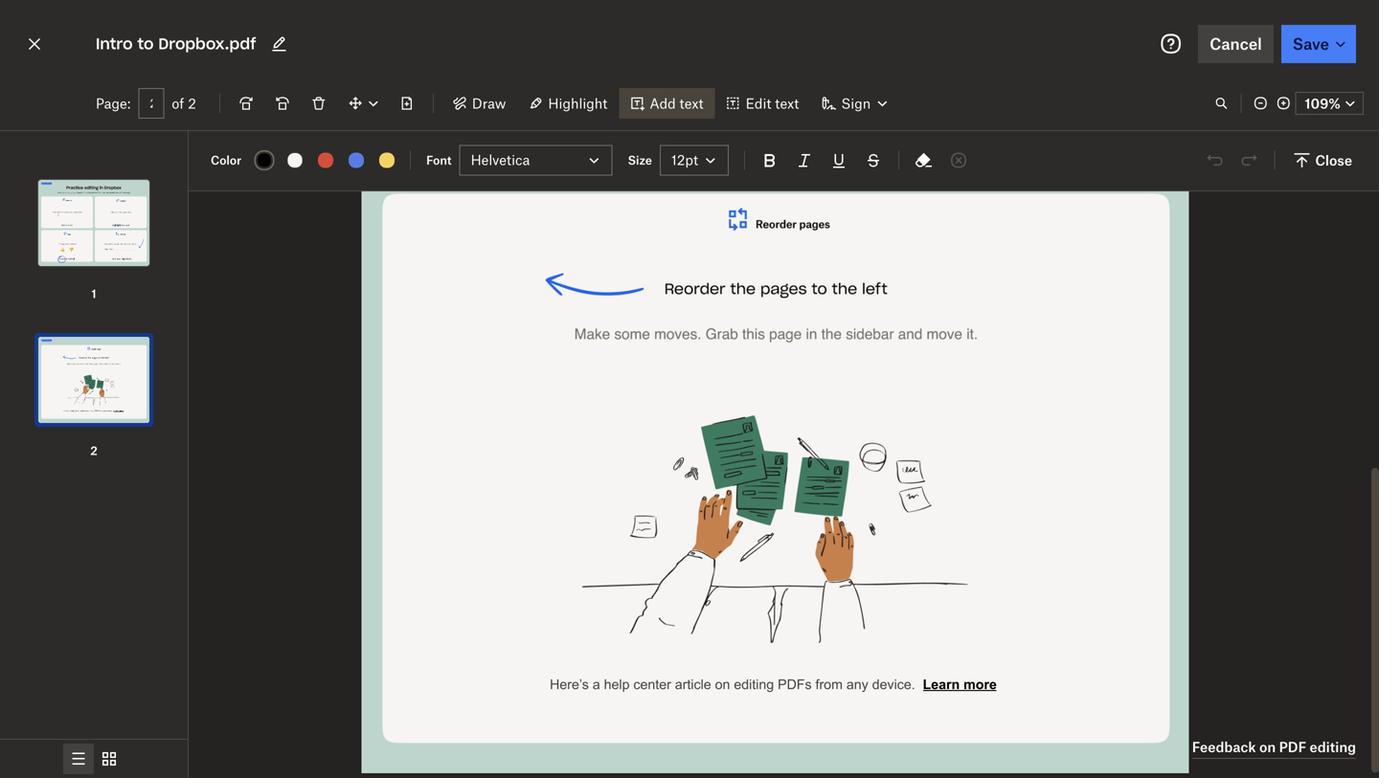Task type: locate. For each thing, give the bounding box(es) containing it.
0 vertical spatial 2
[[188, 95, 196, 112]]

text right edit
[[775, 95, 799, 112]]

page 2. selected thumbnail preview element
[[33, 304, 155, 461]]

12pt
[[672, 152, 699, 168]]

eraser image
[[913, 149, 936, 172]]

edit
[[746, 95, 772, 112]]

1 vertical spatial 2
[[90, 444, 98, 458]]

1 horizontal spatial text
[[775, 95, 799, 112]]

highlight
[[548, 95, 608, 112]]

intro
[[96, 34, 133, 54]]

sign
[[842, 95, 871, 112]]

cancel image
[[23, 29, 46, 59]]

editing
[[1310, 740, 1357, 756]]

0 horizontal spatial text
[[680, 95, 704, 112]]

0 horizontal spatial 2
[[90, 444, 98, 458]]

to
[[137, 34, 154, 54]]

feedback on pdf editing button
[[1193, 737, 1357, 760]]

Button to change sidebar list view to grid view radio
[[94, 744, 125, 775]]

add text
[[650, 95, 704, 112]]

on
[[1260, 740, 1276, 756]]

109% button
[[1296, 92, 1364, 115]]

edit text
[[746, 95, 799, 112]]

option group
[[0, 740, 188, 779]]

2 text from the left
[[775, 95, 799, 112]]

text
[[680, 95, 704, 112], [775, 95, 799, 112]]

Button to change sidebar grid view to list view radio
[[63, 744, 94, 775]]

close button
[[1283, 145, 1364, 176]]

sign button
[[811, 88, 898, 119]]

1 horizontal spatial 2
[[188, 95, 196, 112]]

2
[[188, 95, 196, 112], [90, 444, 98, 458]]

1 text from the left
[[680, 95, 704, 112]]

text right add
[[680, 95, 704, 112]]

add text button
[[619, 88, 715, 119]]



Task type: vqa. For each thing, say whether or not it's contained in the screenshot.
the Recents
no



Task type: describe. For each thing, give the bounding box(es) containing it.
save button
[[1282, 25, 1357, 63]]

italic image
[[793, 149, 816, 172]]

dropbox.pdf
[[158, 34, 256, 54]]

cancel button
[[1199, 25, 1274, 63]]

Font button
[[460, 145, 613, 176]]

close
[[1316, 152, 1353, 169]]

bold image
[[759, 149, 782, 172]]

109%
[[1305, 95, 1341, 112]]

1
[[91, 287, 96, 301]]

of 2
[[172, 95, 196, 112]]

strikethrough image
[[862, 149, 885, 172]]

font
[[426, 153, 452, 168]]

intro to dropbox.pdf
[[96, 34, 256, 54]]

page 1. selectable thumbnail preview element
[[33, 147, 155, 304]]

feedback on pdf editing
[[1193, 740, 1357, 756]]

save
[[1293, 34, 1330, 53]]

text for add text
[[680, 95, 704, 112]]

Size button
[[660, 145, 729, 176]]

highlight button
[[518, 88, 619, 119]]

draw
[[472, 95, 506, 112]]

color
[[211, 153, 242, 168]]

underline image
[[828, 149, 851, 172]]

draw button
[[442, 88, 518, 119]]

text for edit text
[[775, 95, 799, 112]]

of
[[172, 95, 184, 112]]

add
[[650, 95, 676, 112]]

helvetica
[[471, 152, 530, 168]]

edit text button
[[715, 88, 811, 119]]

pdf
[[1280, 740, 1307, 756]]

page:
[[96, 95, 131, 112]]

feedback
[[1193, 740, 1257, 756]]

cancel
[[1210, 34, 1263, 53]]

size
[[628, 153, 652, 168]]



